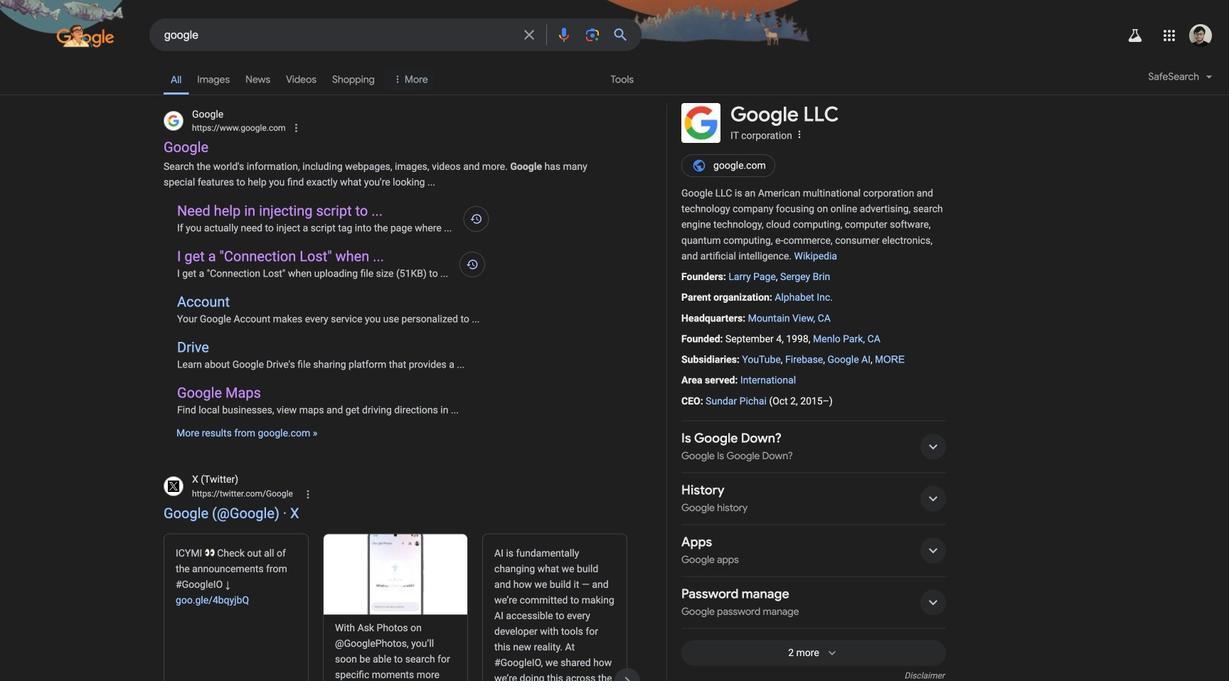Task type: vqa. For each thing, say whether or not it's contained in the screenshot.
Search text field
yes



Task type: locate. For each thing, give the bounding box(es) containing it.
list
[[164, 63, 434, 95]]

more options image
[[792, 127, 806, 141]]

heading
[[730, 103, 839, 126], [176, 546, 297, 608], [494, 546, 615, 681], [335, 621, 456, 681]]

search by voice image
[[555, 26, 573, 43]]

search by image image
[[584, 26, 601, 43]]

None text field
[[192, 122, 286, 134]]

thumbnail image for google llc image
[[681, 103, 720, 143]]

Search text field
[[164, 19, 512, 50]]

None search field
[[0, 18, 642, 51]]

navigation
[[0, 63, 1229, 103]]



Task type: describe. For each thing, give the bounding box(es) containing it.
celebrating hank adams image
[[53, 24, 118, 48]]

more options image
[[794, 129, 805, 140]]

search labs image
[[1127, 27, 1144, 44]]



